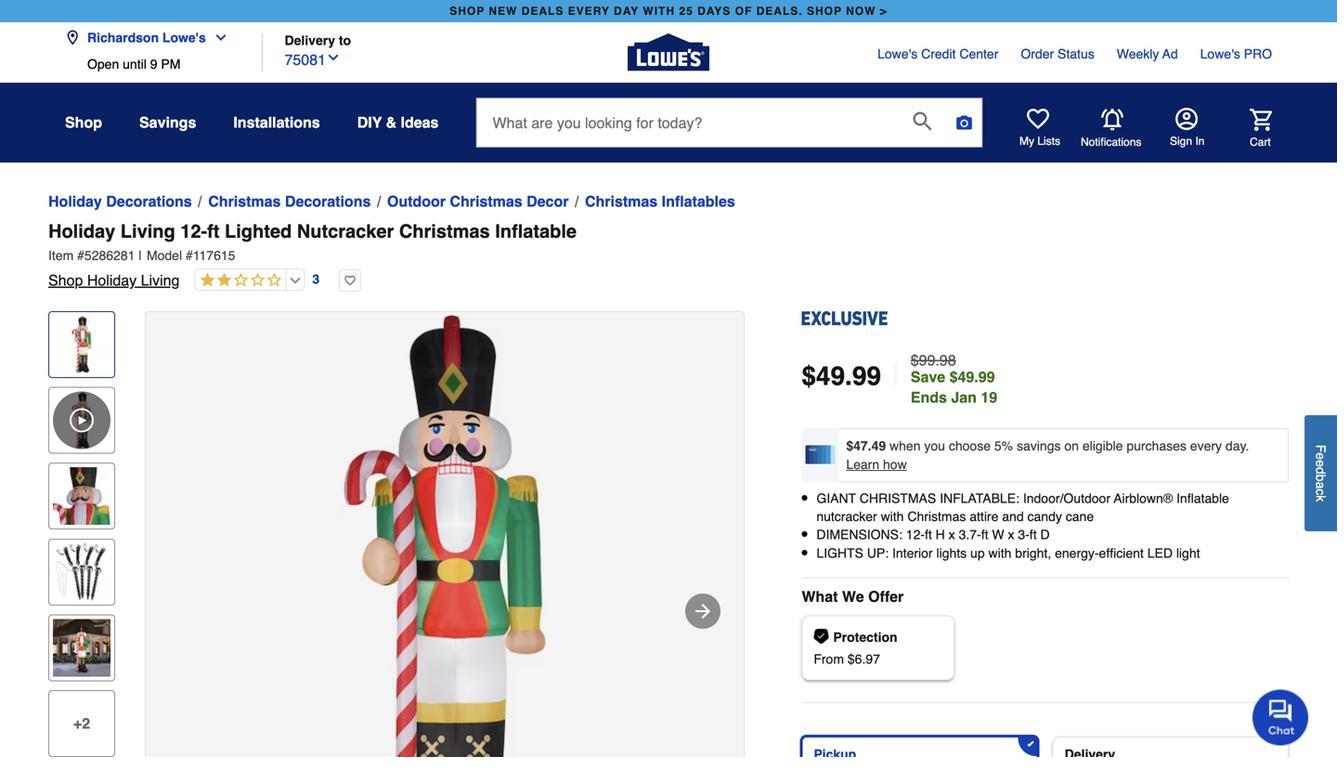 Task type: locate. For each thing, give the bounding box(es) containing it.
d
[[1314, 467, 1329, 474]]

1 vertical spatial |
[[893, 360, 900, 392]]

savings
[[139, 114, 196, 131]]

ft left 'd'
[[1030, 527, 1037, 542]]

2 decorations from the left
[[285, 193, 371, 210]]

x
[[949, 527, 956, 542], [1008, 527, 1015, 542]]

shop left new
[[450, 5, 485, 18]]

decorations
[[106, 193, 192, 210], [285, 193, 371, 210]]

save
[[911, 368, 946, 386]]

holiday for living
[[48, 221, 115, 242]]

protection plan filled image
[[814, 629, 829, 644]]

lowe's home improvement lists image
[[1028, 108, 1050, 130]]

ft
[[207, 221, 220, 242], [925, 527, 933, 542], [982, 527, 989, 542], [1030, 527, 1037, 542]]

christmas up h
[[908, 509, 967, 524]]

chevron down image
[[206, 30, 228, 45]]

1 horizontal spatial lowe's
[[878, 46, 918, 61]]

lights
[[817, 546, 864, 560]]

lowe's home improvement cart image
[[1251, 108, 1273, 131]]

giant
[[817, 491, 857, 506]]

pm
[[161, 57, 181, 72]]

lowe's left 'credit'
[[878, 46, 918, 61]]

f
[[1314, 445, 1329, 453]]

2 horizontal spatial lowe's
[[1201, 46, 1241, 61]]

12-
[[180, 221, 207, 242], [907, 527, 925, 542]]

1 horizontal spatial x
[[1008, 527, 1015, 542]]

shop for shop holiday living
[[48, 272, 83, 289]]

up:
[[868, 546, 889, 560]]

e up d
[[1314, 453, 1329, 460]]

0 vertical spatial 12-
[[180, 221, 207, 242]]

decorations up nutcracker
[[285, 193, 371, 210]]

0 horizontal spatial decorations
[[106, 193, 192, 210]]

1 vertical spatial living
[[141, 272, 180, 289]]

f e e d b a c k
[[1314, 445, 1329, 502]]

Search Query text field
[[477, 98, 899, 147]]

ft up 117615 at the top left
[[207, 221, 220, 242]]

nutcracker
[[297, 221, 394, 242]]

12- up 117615 at the top left
[[180, 221, 207, 242]]

giant christmas inflatable: indoor/outdoor airblown® inflatable nutcracker with christmas attire and candy cane dimensions: 12-ft h x 3.7-ft w x 3-ft d lights up: interior lights up with bright, energy-efficient led light
[[817, 491, 1230, 560]]

f e e d b a c k button
[[1305, 415, 1338, 531]]

0 vertical spatial shop
[[65, 114, 102, 131]]

option group
[[795, 729, 1297, 757]]

christmas inside christmas decorations link
[[208, 193, 281, 210]]

christmas inside outdoor christmas decor link
[[450, 193, 523, 210]]

shop holiday living
[[48, 272, 180, 289]]

every
[[568, 5, 610, 18]]

order status link
[[1021, 45, 1095, 63]]

of
[[735, 5, 753, 18]]

1 vertical spatial shop
[[48, 272, 83, 289]]

christmas up item number 5 2 8 6 2 8 1 and model number 1 1 7 6 1 5 element
[[585, 193, 658, 210]]

0 horizontal spatial 12-
[[180, 221, 207, 242]]

christmas inflatables
[[585, 193, 736, 210]]

christmas inside "holiday living 12-ft lighted nutcracker christmas inflatable item # 5286281 | model # 117615"
[[399, 221, 490, 242]]

learn
[[847, 457, 880, 472]]

shop left now
[[807, 5, 843, 18]]

0 horizontal spatial shop
[[450, 5, 485, 18]]

outdoor
[[387, 193, 446, 210]]

1 decorations from the left
[[106, 193, 192, 210]]

1 vertical spatial 12-
[[907, 527, 925, 542]]

c
[[1314, 489, 1329, 495]]

3
[[313, 272, 320, 287]]

9
[[150, 57, 157, 72]]

item number 5 2 8 6 2 8 1 and model number 1 1 7 6 1 5 element
[[48, 246, 1290, 265]]

inflatable down decor
[[495, 221, 577, 242]]

new
[[489, 5, 518, 18]]

lowe's pro link
[[1201, 45, 1273, 63]]

0 vertical spatial inflatable
[[495, 221, 577, 242]]

1 x from the left
[[949, 527, 956, 542]]

christmas up lighted
[[208, 193, 281, 210]]

up
[[971, 546, 985, 560]]

with
[[643, 5, 675, 18]]

christmas inside christmas inflatables link
[[585, 193, 658, 210]]

| right 99
[[893, 360, 900, 392]]

1 vertical spatial inflatable
[[1177, 491, 1230, 506]]

ft left h
[[925, 527, 933, 542]]

0 vertical spatial with
[[881, 509, 904, 524]]

purchases
[[1127, 439, 1187, 453]]

1 horizontal spatial #
[[186, 248, 193, 263]]

|
[[139, 248, 142, 263], [893, 360, 900, 392]]

lowe's left the pro at the top
[[1201, 46, 1241, 61]]

0 vertical spatial holiday
[[48, 193, 102, 210]]

we
[[843, 588, 865, 605]]

shop down open
[[65, 114, 102, 131]]

arrow right image
[[692, 600, 714, 622]]

# right item
[[77, 248, 84, 263]]

| left the "model"
[[139, 248, 142, 263]]

heart outline image
[[339, 269, 362, 292]]

1 horizontal spatial with
[[989, 546, 1012, 560]]

inflatable down every
[[1177, 491, 1230, 506]]

0 horizontal spatial inflatable
[[495, 221, 577, 242]]

christmas decorations link
[[208, 190, 371, 213]]

deals.
[[757, 5, 803, 18]]

12- inside "holiday living 12-ft lighted nutcracker christmas inflatable item # 5286281 | model # 117615"
[[180, 221, 207, 242]]

what
[[802, 588, 838, 605]]

0 vertical spatial |
[[139, 248, 142, 263]]

2 shop from the left
[[807, 5, 843, 18]]

1 horizontal spatial 12-
[[907, 527, 925, 542]]

living down the "model"
[[141, 272, 180, 289]]

lowe's credit center
[[878, 46, 999, 61]]

shop new deals every day with 25 days of deals. shop now >
[[450, 5, 888, 18]]

bright,
[[1016, 546, 1052, 560]]

christmas down outdoor
[[399, 221, 490, 242]]

decorations up the "model"
[[106, 193, 192, 210]]

1 e from the top
[[1314, 453, 1329, 460]]

credit
[[922, 46, 956, 61]]

2 # from the left
[[186, 248, 193, 263]]

0 horizontal spatial x
[[949, 527, 956, 542]]

installations button
[[234, 106, 320, 139]]

holiday inside "holiday living 12-ft lighted nutcracker christmas inflatable item # 5286281 | model # 117615"
[[48, 221, 115, 242]]

shop down item
[[48, 272, 83, 289]]

my lists link
[[1020, 108, 1061, 149]]

savings
[[1017, 439, 1061, 453]]

every
[[1191, 439, 1223, 453]]

lowe's
[[162, 30, 206, 45], [878, 46, 918, 61], [1201, 46, 1241, 61]]

49
[[817, 361, 846, 391]]

1 shop from the left
[[450, 5, 485, 18]]

location image
[[65, 30, 80, 45]]

e up b
[[1314, 460, 1329, 467]]

1 vertical spatial with
[[989, 546, 1012, 560]]

status
[[1058, 46, 1095, 61]]

holiday living  #117615 - thumbnail2 image
[[53, 467, 111, 525]]

now
[[846, 5, 877, 18]]

cane
[[1066, 509, 1095, 524]]

1 vertical spatial holiday
[[48, 221, 115, 242]]

None search field
[[476, 98, 983, 163]]

19
[[981, 389, 998, 406]]

>
[[881, 5, 888, 18]]

0 horizontal spatial #
[[77, 248, 84, 263]]

holiday living  #117615 - thumbnail image
[[53, 316, 111, 373]]

x right h
[[949, 527, 956, 542]]

0 horizontal spatial lowe's
[[162, 30, 206, 45]]

75081
[[285, 51, 326, 68]]

lowe's for lowe's pro
[[1201, 46, 1241, 61]]

shop
[[450, 5, 485, 18], [807, 5, 843, 18]]

12- up interior
[[907, 527, 925, 542]]

ad
[[1163, 46, 1179, 61]]

ft inside "holiday living 12-ft lighted nutcracker christmas inflatable item # 5286281 | model # 117615"
[[207, 221, 220, 242]]

pro
[[1245, 46, 1273, 61]]

e
[[1314, 453, 1329, 460], [1314, 460, 1329, 467]]

day
[[614, 5, 639, 18]]

x left the 3-
[[1008, 527, 1015, 542]]

lighted
[[225, 221, 292, 242]]

0 vertical spatial living
[[121, 221, 175, 242]]

christmas left decor
[[450, 193, 523, 210]]

0 horizontal spatial |
[[139, 248, 142, 263]]

#
[[77, 248, 84, 263], [186, 248, 193, 263]]

3-
[[1019, 527, 1030, 542]]

weekly ad link
[[1117, 45, 1179, 63]]

with down w
[[989, 546, 1012, 560]]

b
[[1314, 474, 1329, 481]]

save $49.99 ends jan 19
[[911, 368, 998, 406]]

until
[[123, 57, 147, 72]]

richardson
[[87, 30, 159, 45]]

decorations for holiday decorations
[[106, 193, 192, 210]]

lowe's pro
[[1201, 46, 1273, 61]]

holiday decorations link
[[48, 190, 192, 213]]

1 # from the left
[[77, 248, 84, 263]]

1 horizontal spatial shop
[[807, 5, 843, 18]]

weekly ad
[[1117, 46, 1179, 61]]

shop new deals every day with 25 days of deals. shop now > link
[[446, 0, 892, 22]]

12- inside giant christmas inflatable: indoor/outdoor airblown® inflatable nutcracker with christmas attire and candy cane dimensions: 12-ft h x 3.7-ft w x 3-ft d lights up: interior lights up with bright, energy-efficient led light
[[907, 527, 925, 542]]

1 horizontal spatial decorations
[[285, 193, 371, 210]]

living up the "model"
[[121, 221, 175, 242]]

decorations for christmas decorations
[[285, 193, 371, 210]]

# right the "model"
[[186, 248, 193, 263]]

lowe's inside button
[[162, 30, 206, 45]]

3.7-
[[959, 527, 982, 542]]

indoor/outdoor
[[1024, 491, 1111, 506]]

lowe's up 'pm' at the left of the page
[[162, 30, 206, 45]]

1 horizontal spatial |
[[893, 360, 900, 392]]

outdoor christmas decor
[[387, 193, 569, 210]]

1 horizontal spatial inflatable
[[1177, 491, 1230, 506]]

holiday
[[48, 193, 102, 210], [48, 221, 115, 242], [87, 272, 137, 289]]

with down christmas
[[881, 509, 904, 524]]

deals
[[522, 5, 564, 18]]



Task type: describe. For each thing, give the bounding box(es) containing it.
shop for shop
[[65, 114, 102, 131]]

shop button
[[65, 106, 102, 139]]

protection
[[834, 630, 898, 645]]

weekly
[[1117, 46, 1160, 61]]

airblown®
[[1114, 491, 1174, 506]]

2 x from the left
[[1008, 527, 1015, 542]]

efficient
[[1100, 546, 1144, 560]]

energy-
[[1056, 546, 1100, 560]]

when
[[890, 439, 921, 453]]

and
[[1003, 509, 1024, 524]]

+2
[[73, 715, 90, 732]]

sign
[[1171, 135, 1193, 148]]

led
[[1148, 546, 1173, 560]]

model
[[147, 248, 182, 263]]

notifications
[[1081, 135, 1142, 148]]

holiday decorations
[[48, 193, 192, 210]]

attire
[[970, 509, 999, 524]]

to
[[339, 33, 351, 48]]

day.
[[1226, 439, 1250, 453]]

25
[[680, 5, 694, 18]]

holiday living  #117615 - thumbnail3 image
[[53, 543, 111, 601]]

delivery
[[285, 33, 335, 48]]

candy
[[1028, 509, 1063, 524]]

eligible
[[1083, 439, 1124, 453]]

in
[[1196, 135, 1205, 148]]

lowe's credit center link
[[878, 45, 999, 63]]

living inside "holiday living 12-ft lighted nutcracker christmas inflatable item # 5286281 | model # 117615"
[[121, 221, 175, 242]]

camera image
[[956, 113, 974, 132]]

dimensions:
[[817, 527, 903, 542]]

outdoor christmas decor link
[[387, 190, 569, 213]]

search image
[[914, 112, 932, 130]]

$ 49 . 99
[[802, 361, 882, 391]]

99
[[853, 361, 882, 391]]

what we offer
[[802, 588, 904, 605]]

75081 button
[[285, 47, 341, 71]]

how
[[884, 457, 907, 472]]

| inside "holiday living 12-ft lighted nutcracker christmas inflatable item # 5286281 | model # 117615"
[[139, 248, 142, 263]]

$6.97
[[848, 652, 881, 666]]

lowe's home improvement logo image
[[628, 12, 710, 93]]

you
[[925, 439, 946, 453]]

$47.49
[[847, 439, 886, 453]]

$99.98
[[911, 352, 957, 369]]

cart button
[[1225, 108, 1273, 149]]

jan
[[952, 389, 977, 406]]

2 stars image
[[195, 272, 282, 289]]

from
[[814, 652, 845, 666]]

diy & ideas
[[357, 114, 439, 131]]

lowe's home improvement notification center image
[[1102, 108, 1124, 131]]

decor
[[527, 193, 569, 210]]

holiday living  #117615 image
[[146, 312, 744, 757]]

chevron down image
[[326, 50, 341, 65]]

inflatable inside "holiday living 12-ft lighted nutcracker christmas inflatable item # 5286281 | model # 117615"
[[495, 221, 577, 242]]

christmas inside giant christmas inflatable: indoor/outdoor airblown® inflatable nutcracker with christmas attire and candy cane dimensions: 12-ft h x 3.7-ft w x 3-ft d lights up: interior lights up with bright, energy-efficient led light
[[908, 509, 967, 524]]

lowe's home improvement account image
[[1176, 108, 1199, 130]]

holiday for decorations
[[48, 193, 102, 210]]

ends
[[911, 389, 948, 406]]

on
[[1065, 439, 1080, 453]]

$49.99
[[950, 368, 996, 386]]

diy
[[357, 114, 382, 131]]

open
[[87, 57, 119, 72]]

lowe's for lowe's credit center
[[878, 46, 918, 61]]

w
[[993, 527, 1005, 542]]

christmas decorations
[[208, 193, 371, 210]]

&
[[386, 114, 397, 131]]

order status
[[1021, 46, 1095, 61]]

117615
[[193, 248, 235, 263]]

inflatable:
[[940, 491, 1020, 506]]

holiday living 12-ft lighted nutcracker christmas inflatable item # 5286281 | model # 117615
[[48, 221, 577, 263]]

5%
[[995, 439, 1014, 453]]

h
[[936, 527, 946, 542]]

offer
[[869, 588, 904, 605]]

lists
[[1038, 135, 1061, 148]]

ft left w
[[982, 527, 989, 542]]

item
[[48, 248, 74, 263]]

lights
[[937, 546, 967, 560]]

choose
[[949, 439, 991, 453]]

christmas inflatables link
[[585, 190, 736, 213]]

.
[[846, 361, 853, 391]]

2 e from the top
[[1314, 460, 1329, 467]]

ideas
[[401, 114, 439, 131]]

days
[[698, 5, 731, 18]]

richardson lowe's button
[[65, 19, 236, 57]]

0 horizontal spatial with
[[881, 509, 904, 524]]

holiday living  #117615 - thumbnail4 image
[[53, 619, 111, 677]]

2 vertical spatial holiday
[[87, 272, 137, 289]]

installations
[[234, 114, 320, 131]]

interior
[[893, 546, 933, 560]]

my lists
[[1020, 135, 1061, 148]]

center
[[960, 46, 999, 61]]

richardson lowe's
[[87, 30, 206, 45]]

$
[[802, 361, 817, 391]]

chat invite button image
[[1253, 689, 1310, 746]]

inflatable inside giant christmas inflatable: indoor/outdoor airblown® inflatable nutcracker with christmas attire and candy cane dimensions: 12-ft h x 3.7-ft w x 3-ft d lights up: interior lights up with bright, energy-efficient led light
[[1177, 491, 1230, 506]]

inflatables
[[662, 193, 736, 210]]

savings button
[[139, 106, 196, 139]]



Task type: vqa. For each thing, say whether or not it's contained in the screenshot.
On
yes



